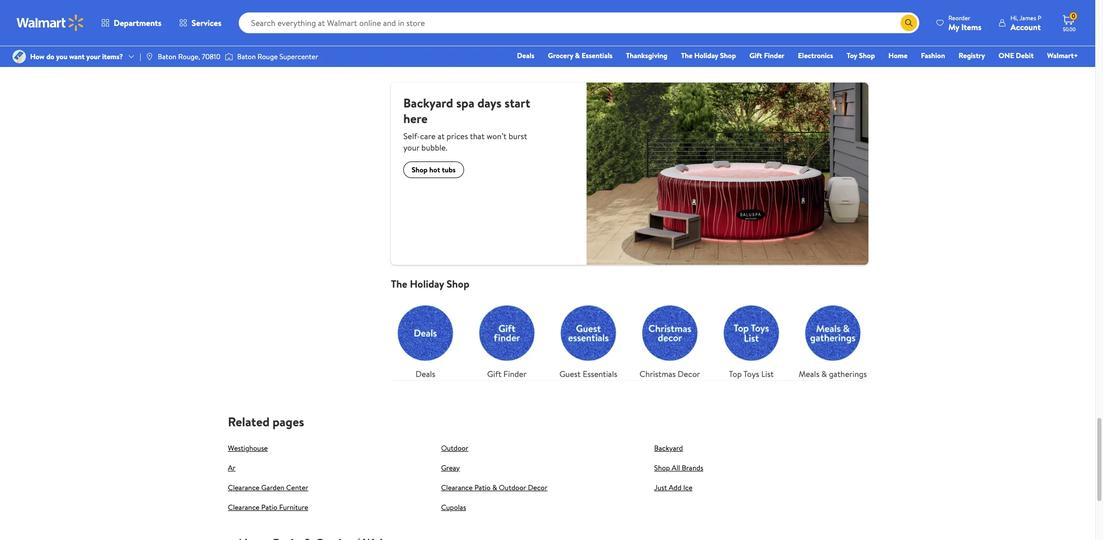 Task type: locate. For each thing, give the bounding box(es) containing it.
0 horizontal spatial ridge
[[752, 26, 772, 38]]

0 vertical spatial the holiday shop
[[682, 50, 737, 61]]

1 horizontal spatial deals
[[517, 50, 535, 61]]

departments button
[[92, 10, 170, 35]]

deals link for guest essentials 'link'
[[391, 298, 460, 380]]

mainstays dashwood 4- piece outdoor patio conversation set, seats 4, gray
[[644, 6, 697, 86]]

conversation inside $199.00 mainstays kingston ridge 4-piece outdoor conversation set, black steel and grey sling
[[718, 49, 766, 61]]

baton rouge supercenter
[[237, 51, 318, 62]]

center
[[286, 482, 309, 493]]

0 horizontal spatial holiday
[[410, 277, 444, 291]]

0 vertical spatial essentials
[[582, 50, 613, 61]]

0 horizontal spatial better
[[406, 15, 429, 26]]

meals & gatherings
[[799, 368, 868, 380]]

wicker
[[500, 40, 525, 52], [574, 52, 599, 63]]

the
[[682, 50, 693, 61], [391, 277, 408, 291]]

gift finder
[[750, 50, 785, 61], [488, 368, 527, 380]]

gift finder inside list
[[488, 368, 527, 380]]

4- right the dashwood
[[684, 17, 692, 29]]

gray inside $298.00 better homes & gardens brookbury outdoor cuddle chair- gray
[[430, 61, 447, 72]]

0 horizontal spatial set,
[[644, 63, 658, 74]]

list
[[391, 0, 868, 97], [399, 0, 621, 97], [638, 0, 860, 86], [385, 290, 874, 380]]

with right chair
[[501, 63, 516, 74]]

grey right the and at right top
[[733, 72, 750, 84]]

0 horizontal spatial blue
[[480, 86, 495, 97]]

clearance up cupolas link
[[441, 482, 473, 493]]

home link
[[884, 50, 913, 61]]

2 horizontal spatial gardens
[[554, 17, 583, 29]]

baton left rouge
[[237, 51, 256, 62]]

backyard up care
[[404, 94, 454, 112]]

furniture
[[279, 502, 309, 513]]

christmas
[[640, 368, 676, 380]]

at
[[438, 130, 445, 142]]

shop hot tubs
[[412, 165, 456, 175]]

mainstays down $199.00
[[718, 15, 753, 26]]

1 vertical spatial deals link
[[391, 298, 460, 380]]

blue inside better homes & gardens outdoor lantis patio wicker hanging egg chair with stand - grey wicker, blue cushion
[[480, 86, 495, 97]]

better for better homes & gardens brookbury 5- piece outdoor patio wicker dining sectional set
[[554, 6, 577, 17]]

clearance down clearance garden center
[[228, 502, 260, 513]]

rouge,
[[178, 51, 200, 62]]

blue
[[823, 63, 839, 74], [480, 86, 495, 97]]

you
[[56, 51, 67, 62]]

0 vertical spatial backyard
[[404, 94, 454, 112]]

1 horizontal spatial brookbury
[[554, 29, 591, 40]]

better inside better homes & gardens brookbury 5- piece outdoor patio wicker dining sectional set
[[554, 6, 577, 17]]

1 horizontal spatial mainstays
[[718, 15, 753, 26]]

supercenter
[[280, 51, 318, 62]]

70810
[[202, 51, 221, 62]]

0 horizontal spatial gardens
[[406, 26, 436, 38]]

clearance for clearance patio furniture
[[228, 502, 260, 513]]

mainstays inside mainstays dashwood 4- piece outdoor patio conversation set, seats 4, gray
[[644, 6, 679, 17]]

deals link for thanksgiving link
[[513, 50, 540, 61]]

1 horizontal spatial with
[[822, 40, 837, 52]]

essentials right guest
[[583, 368, 618, 380]]

piece up retractable
[[792, 29, 812, 40]]

1 horizontal spatial backyard
[[655, 443, 683, 453]]

backyard
[[404, 94, 454, 112], [655, 443, 683, 453]]

grey right -
[[485, 74, 502, 86]]

your inside backyard spa days start here self-care at prices that won't burst your bubble.
[[404, 142, 420, 153]]

1 vertical spatial with
[[501, 63, 516, 74]]

1 list item from the left
[[391, 0, 630, 97]]

0 horizontal spatial gray
[[430, 61, 447, 72]]

$298.00 better homes & gardens brookbury outdoor cuddle chair- gray
[[406, 3, 465, 72]]

walmart+
[[1048, 50, 1079, 61]]

gray inside mainstays dashwood 4- piece outdoor patio conversation set, seats 4, gray
[[644, 74, 661, 86]]

Walmart Site-Wide search field
[[239, 12, 920, 33]]

brookbury up grocery & essentials
[[554, 29, 591, 40]]

2 horizontal spatial better
[[554, 6, 577, 17]]

1 vertical spatial 4-
[[718, 38, 726, 49]]

related
[[228, 413, 270, 430]]

patio inside better homes & gardens brookbury 5- piece outdoor patio wicker dining sectional set
[[554, 52, 572, 63]]

 image right 70810
[[225, 51, 233, 62]]

gardens
[[480, 17, 510, 29], [554, 17, 583, 29], [406, 26, 436, 38]]

registry
[[959, 50, 986, 61]]

piece up black
[[726, 38, 746, 49]]

baton left rouge,
[[158, 51, 177, 62]]

1 horizontal spatial  image
[[225, 51, 233, 62]]

2 horizontal spatial homes
[[579, 6, 604, 17]]

gardens inside better homes & gardens outdoor lantis patio wicker hanging egg chair with stand - grey wicker, blue cushion
[[480, 17, 510, 29]]

4- inside $199.00 mainstays kingston ridge 4-piece outdoor conversation set, black steel and grey sling
[[718, 38, 726, 49]]

0 horizontal spatial baton
[[158, 51, 177, 62]]

1 horizontal spatial finder
[[765, 50, 785, 61]]

1 horizontal spatial conversation
[[718, 49, 766, 61]]

mainstays inside $199.00 mainstays kingston ridge 4-piece outdoor conversation set, black steel and grey sling
[[718, 15, 753, 26]]

list item containing better homes & gardens outdoor lantis patio wicker hanging egg chair with stand - grey wicker, blue cushion
[[391, 0, 630, 97]]

1 horizontal spatial set,
[[718, 61, 732, 72]]

 image
[[12, 50, 26, 63], [225, 51, 233, 62]]

0 vertical spatial with
[[822, 40, 837, 52]]

holiday
[[695, 50, 719, 61], [410, 277, 444, 291]]

0 vertical spatial gift finder link
[[745, 50, 790, 61]]

grey inside $199.00 mainstays kingston ridge 4-piece outdoor conversation set, black steel and grey sling
[[733, 72, 750, 84]]

patio
[[480, 40, 498, 52], [644, 40, 663, 52], [554, 52, 572, 63], [475, 482, 491, 493], [261, 502, 278, 513]]

1 horizontal spatial blue
[[823, 63, 839, 74]]

blue down chair
[[480, 86, 495, 97]]

set, left black
[[718, 61, 732, 72]]

0 horizontal spatial deals link
[[391, 298, 460, 380]]

shop all brands
[[655, 463, 704, 473]]

1 vertical spatial blue
[[480, 86, 495, 97]]

ar link
[[228, 463, 236, 473]]

0 horizontal spatial grey
[[485, 74, 502, 86]]

egg
[[512, 52, 525, 63]]

0 horizontal spatial mainstays
[[644, 6, 679, 17]]

ridge left 2-
[[822, 17, 842, 29]]

clearance patio furniture
[[228, 502, 309, 513]]

essentials up sectional
[[582, 50, 613, 61]]

1 horizontal spatial ridge
[[822, 17, 842, 29]]

with
[[822, 40, 837, 52], [501, 63, 516, 74]]

start
[[505, 94, 531, 112]]

hanging
[[480, 52, 510, 63]]

all
[[672, 463, 681, 473]]

2 baton from the left
[[237, 51, 256, 62]]

just add ice
[[655, 482, 693, 493]]

better homes & gardens brookbury outdoor cuddle chair- gray group
[[406, 0, 467, 72]]

1 vertical spatial essentials
[[583, 368, 618, 380]]

0 vertical spatial decor
[[678, 368, 701, 380]]

0 vertical spatial deals
[[517, 50, 535, 61]]

better up "hanging"
[[480, 6, 503, 17]]

1 horizontal spatial gift
[[750, 50, 763, 61]]

top toys list link
[[717, 298, 786, 380]]

 image for how
[[12, 50, 26, 63]]

1 horizontal spatial gray
[[644, 74, 661, 86]]

ridge inside $199.00 mainstays kingston ridge 4-piece outdoor conversation set, black steel and grey sling
[[752, 26, 772, 38]]

0 horizontal spatial gift
[[488, 368, 502, 380]]

 image
[[145, 52, 154, 61]]

mainstays for dashwood
[[644, 6, 679, 17]]

baton for baton rouge supercenter
[[237, 51, 256, 62]]

mainstays up daybed
[[792, 6, 827, 17]]

1 horizontal spatial grey
[[733, 72, 750, 84]]

1 vertical spatial gift finder link
[[473, 298, 542, 380]]

brookbury inside $298.00 better homes & gardens brookbury outdoor cuddle chair- gray
[[406, 38, 443, 49]]

1 vertical spatial deals
[[416, 368, 436, 380]]

outdoor inside better homes & gardens outdoor lantis patio wicker hanging egg chair with stand - grey wicker, blue cushion
[[480, 29, 511, 40]]

0 vertical spatial deals link
[[513, 50, 540, 61]]

0 vertical spatial holiday
[[695, 50, 719, 61]]

better up the "grocery"
[[554, 6, 577, 17]]

1 horizontal spatial 4-
[[718, 38, 726, 49]]

self-
[[404, 130, 420, 142]]

4- up the holiday shop link
[[718, 38, 726, 49]]

backyard inside backyard spa days start here self-care at prices that won't burst your bubble.
[[404, 94, 454, 112]]

and
[[718, 72, 731, 84]]

one debit link
[[995, 50, 1039, 61]]

thanksgiving
[[626, 50, 668, 61]]

4-
[[684, 17, 692, 29], [718, 38, 726, 49]]

1 horizontal spatial gardens
[[480, 17, 510, 29]]

0 horizontal spatial with
[[501, 63, 516, 74]]

toy shop link
[[843, 50, 880, 61]]

gray right chair-
[[430, 61, 447, 72]]

1 horizontal spatial wicker
[[574, 52, 599, 63]]

with inside mainstays tuscany ridge 2- piece outdoor daybed with retractable canopy, blue
[[822, 40, 837, 52]]

toy shop
[[847, 50, 876, 61]]

gardens down $298.00
[[406, 26, 436, 38]]

0 vertical spatial gray
[[430, 61, 447, 72]]

ridge
[[822, 17, 842, 29], [752, 26, 772, 38]]

clearance for clearance patio & outdoor decor
[[441, 482, 473, 493]]

christmas decor link
[[636, 298, 705, 380]]

1 horizontal spatial better
[[480, 6, 503, 17]]

homes inside better homes & gardens outdoor lantis patio wicker hanging egg chair with stand - grey wicker, blue cushion
[[505, 6, 530, 17]]

backyard up all
[[655, 443, 683, 453]]

homes inside better homes & gardens brookbury 5- piece outdoor patio wicker dining sectional set
[[579, 6, 604, 17]]

essentials
[[582, 50, 613, 61], [583, 368, 618, 380]]

1 vertical spatial finder
[[504, 368, 527, 380]]

1 horizontal spatial deals link
[[513, 50, 540, 61]]

1 vertical spatial the holiday shop
[[391, 277, 470, 291]]

1 horizontal spatial holiday
[[695, 50, 719, 61]]

0 horizontal spatial gift finder
[[488, 368, 527, 380]]

wicker,
[[504, 74, 531, 86]]

top toys list
[[730, 368, 774, 380]]

your
[[86, 51, 100, 62], [404, 142, 420, 153]]

1 horizontal spatial homes
[[505, 6, 530, 17]]

reorder my items
[[949, 13, 982, 32]]

homes up 5-
[[579, 6, 604, 17]]

set
[[554, 74, 566, 86]]

conversation inside mainstays dashwood 4- piece outdoor patio conversation set, seats 4, gray
[[644, 52, 692, 63]]

baton for baton rouge, 70810
[[158, 51, 177, 62]]

1 horizontal spatial baton
[[237, 51, 256, 62]]

1 vertical spatial your
[[404, 142, 420, 153]]

shop all brands link
[[655, 463, 704, 473]]

0 horizontal spatial deals
[[416, 368, 436, 380]]

shop hot tubs link
[[404, 161, 464, 178]]

essentials inside 'link'
[[583, 368, 618, 380]]

0 vertical spatial gift
[[750, 50, 763, 61]]

ridge right kingston
[[752, 26, 772, 38]]

0 horizontal spatial  image
[[12, 50, 26, 63]]

0 horizontal spatial decor
[[528, 482, 548, 493]]

care
[[420, 130, 436, 142]]

gardens left 5-
[[554, 17, 583, 29]]

0 horizontal spatial finder
[[504, 368, 527, 380]]

piece inside better homes & gardens brookbury 5- piece outdoor patio wicker dining sectional set
[[554, 40, 573, 52]]

1 vertical spatial gift finder
[[488, 368, 527, 380]]

clearance down ar
[[228, 482, 260, 493]]

2 horizontal spatial mainstays
[[792, 6, 827, 17]]

guest essentials
[[560, 368, 618, 380]]

guest
[[560, 368, 581, 380]]

set, down thanksgiving
[[644, 63, 658, 74]]

finder inside list
[[504, 368, 527, 380]]

piece up thanksgiving
[[644, 29, 664, 40]]

piece up dining
[[554, 40, 573, 52]]

wicker inside better homes & gardens outdoor lantis patio wicker hanging egg chair with stand - grey wicker, blue cushion
[[500, 40, 525, 52]]

gardens inside better homes & gardens brookbury 5- piece outdoor patio wicker dining sectional set
[[554, 17, 583, 29]]

baton rouge, 70810
[[158, 51, 221, 62]]

better down $298.00
[[406, 15, 429, 26]]

1 horizontal spatial decor
[[678, 368, 701, 380]]

 image left the how
[[12, 50, 26, 63]]

blue down electronics
[[823, 63, 839, 74]]

with right daybed
[[822, 40, 837, 52]]

your left care
[[404, 142, 420, 153]]

outdoor inside $199.00 mainstays kingston ridge 4-piece outdoor conversation set, black steel and grey sling
[[748, 38, 779, 49]]

Search search field
[[239, 12, 920, 33]]

0 vertical spatial blue
[[823, 63, 839, 74]]

clearance garden center
[[228, 482, 309, 493]]

that
[[470, 130, 485, 142]]

1 vertical spatial gift
[[488, 368, 502, 380]]

homes down $298.00
[[431, 15, 456, 26]]

& inside better homes & gardens outdoor lantis patio wicker hanging egg chair with stand - grey wicker, blue cushion
[[532, 6, 538, 17]]

services
[[192, 17, 222, 29]]

electronics link
[[794, 50, 839, 61]]

with inside better homes & gardens outdoor lantis patio wicker hanging egg chair with stand - grey wicker, blue cushion
[[501, 63, 516, 74]]

1 vertical spatial decor
[[528, 482, 548, 493]]

gardens left lantis
[[480, 17, 510, 29]]

gray down thanksgiving link
[[644, 74, 661, 86]]

outdoor link
[[441, 443, 469, 453]]

0 horizontal spatial conversation
[[644, 52, 692, 63]]

0 vertical spatial 4-
[[684, 17, 692, 29]]

your right want
[[86, 51, 100, 62]]

list item
[[391, 0, 630, 97], [630, 0, 868, 86]]

my
[[949, 21, 960, 32]]

clearance garden center link
[[228, 482, 309, 493]]

set,
[[718, 61, 732, 72], [644, 63, 658, 74]]

1 vertical spatial the
[[391, 277, 408, 291]]

better for better homes & gardens outdoor lantis patio wicker hanging egg chair with stand - grey wicker, blue cushion
[[480, 6, 503, 17]]

reorder
[[949, 13, 971, 22]]

1 baton from the left
[[158, 51, 177, 62]]

1 horizontal spatial gift finder
[[750, 50, 785, 61]]

0 horizontal spatial wicker
[[500, 40, 525, 52]]

mainstays up thanksgiving link
[[644, 6, 679, 17]]

better homes & gardens brookbury 5- piece outdoor patio wicker dining sectional set
[[554, 6, 612, 86]]

0 horizontal spatial homes
[[431, 15, 456, 26]]

& inside $298.00 better homes & gardens brookbury outdoor cuddle chair- gray
[[458, 15, 464, 26]]

decor
[[678, 368, 701, 380], [528, 482, 548, 493]]

better
[[480, 6, 503, 17], [554, 6, 577, 17], [406, 15, 429, 26]]

deals link
[[513, 50, 540, 61], [391, 298, 460, 380]]

0 horizontal spatial 4-
[[684, 17, 692, 29]]

2 list item from the left
[[630, 0, 868, 86]]

better inside $298.00 better homes & gardens brookbury outdoor cuddle chair- gray
[[406, 15, 429, 26]]

$199.00 mainstays kingston ridge 4-piece outdoor conversation set, black steel and grey sling
[[718, 3, 779, 84]]

brookbury up chair-
[[406, 38, 443, 49]]

list containing deals
[[385, 290, 874, 380]]

debit
[[1017, 50, 1034, 61]]

1 vertical spatial gray
[[644, 74, 661, 86]]

set, inside $199.00 mainstays kingston ridge 4-piece outdoor conversation set, black steel and grey sling
[[718, 61, 732, 72]]

5-
[[593, 29, 601, 40]]

cupolas link
[[441, 502, 466, 513]]

2-
[[844, 17, 852, 29]]

0 horizontal spatial brookbury
[[406, 38, 443, 49]]

0 horizontal spatial your
[[86, 51, 100, 62]]

mainstays inside mainstays tuscany ridge 2- piece outdoor daybed with retractable canopy, blue
[[792, 6, 827, 17]]

better inside better homes & gardens outdoor lantis patio wicker hanging egg chair with stand - grey wicker, blue cushion
[[480, 6, 503, 17]]

1 vertical spatial backyard
[[655, 443, 683, 453]]

clearance for clearance garden center
[[228, 482, 260, 493]]

1 horizontal spatial the
[[682, 50, 693, 61]]

1 horizontal spatial your
[[404, 142, 420, 153]]

homes up lantis
[[505, 6, 530, 17]]

list item containing mainstays dashwood 4- piece outdoor patio conversation set, seats 4, gray
[[630, 0, 868, 86]]

deals inside list
[[416, 368, 436, 380]]

0 horizontal spatial backyard
[[404, 94, 454, 112]]

gray
[[430, 61, 447, 72], [644, 74, 661, 86]]

backyard spa days start here self-care at prices that won't burst your bubble.
[[404, 94, 531, 153]]



Task type: describe. For each thing, give the bounding box(es) containing it.
mainstays kingston ridge 4-piece outdoor conversation set, black steel and grey sling group
[[718, 0, 780, 84]]

|
[[140, 51, 141, 62]]

fashion
[[922, 50, 946, 61]]

cupolas
[[441, 502, 466, 513]]

outdoor inside mainstays dashwood 4- piece outdoor patio conversation set, seats 4, gray
[[666, 29, 697, 40]]

backyard for backyard
[[655, 443, 683, 453]]

1 horizontal spatial the holiday shop
[[682, 50, 737, 61]]

wicker inside better homes & gardens brookbury 5- piece outdoor patio wicker dining sectional set
[[574, 52, 599, 63]]

pages
[[273, 413, 304, 430]]

ar
[[228, 463, 236, 473]]

4,
[[681, 63, 688, 74]]

daybed
[[792, 40, 820, 52]]

lantis
[[513, 29, 534, 40]]

$298.00
[[406, 3, 431, 13]]

registry link
[[955, 50, 991, 61]]

dashwood
[[644, 17, 682, 29]]

hot
[[430, 165, 440, 175]]

piece inside mainstays dashwood 4- piece outdoor patio conversation set, seats 4, gray
[[644, 29, 664, 40]]

electronics
[[799, 50, 834, 61]]

0 horizontal spatial the holiday shop
[[391, 277, 470, 291]]

garden
[[261, 482, 285, 493]]

the holiday shop link
[[677, 50, 741, 61]]

grey inside better homes & gardens outdoor lantis patio wicker hanging egg chair with stand - grey wicker, blue cushion
[[485, 74, 502, 86]]

toy
[[847, 50, 858, 61]]

related pages
[[228, 413, 304, 430]]

gardens inside $298.00 better homes & gardens brookbury outdoor cuddle chair- gray
[[406, 26, 436, 38]]

better homes & gardens outdoor lantis patio wicker hanging egg chair with stand - grey wicker, blue cushion
[[480, 6, 539, 97]]

brookbury inside better homes & gardens brookbury 5- piece outdoor patio wicker dining sectional set
[[554, 29, 591, 40]]

bubble.
[[422, 142, 448, 153]]

how
[[30, 51, 45, 62]]

1 horizontal spatial gift finder link
[[745, 50, 790, 61]]

christmas decor
[[640, 368, 701, 380]]

won't
[[487, 130, 507, 142]]

walmart image
[[17, 15, 84, 31]]

walmart+ link
[[1043, 50, 1084, 61]]

account
[[1011, 21, 1042, 32]]

tubs
[[442, 165, 456, 175]]

how do you want your items?
[[30, 51, 123, 62]]

tuscany
[[792, 17, 820, 29]]

chair
[[480, 63, 499, 74]]

outdoor inside $298.00 better homes & gardens brookbury outdoor cuddle chair- gray
[[406, 49, 437, 61]]

retractable
[[792, 52, 834, 63]]

grocery & essentials link
[[544, 50, 618, 61]]

backyard for backyard spa days start here self-care at prices that won't burst your bubble.
[[404, 94, 454, 112]]

mainstays tuscany ridge 2- piece outdoor daybed with retractable canopy, blue
[[792, 6, 852, 74]]

outdoor inside better homes & gardens brookbury 5- piece outdoor patio wicker dining sectional set
[[575, 40, 606, 52]]

clearance patio & outdoor decor
[[441, 482, 548, 493]]

seats
[[660, 63, 679, 74]]

meals
[[799, 368, 820, 380]]

blue inside mainstays tuscany ridge 2- piece outdoor daybed with retractable canopy, blue
[[823, 63, 839, 74]]

grocery & essentials
[[548, 50, 613, 61]]

patio inside better homes & gardens outdoor lantis patio wicker hanging egg chair with stand - grey wicker, blue cushion
[[480, 40, 498, 52]]

$199.00
[[718, 3, 742, 13]]

spa
[[457, 94, 475, 112]]

grocery
[[548, 50, 574, 61]]

james
[[1020, 13, 1037, 22]]

sectional
[[579, 63, 612, 74]]

gardens for brookbury
[[554, 17, 583, 29]]

toys
[[744, 368, 760, 380]]

0
[[1072, 12, 1076, 20]]

0 vertical spatial gift finder
[[750, 50, 785, 61]]

4- inside mainstays dashwood 4- piece outdoor patio conversation set, seats 4, gray
[[684, 17, 692, 29]]

hi,
[[1011, 13, 1019, 22]]

do
[[46, 51, 54, 62]]

services button
[[170, 10, 230, 35]]

search icon image
[[905, 19, 914, 27]]

ridge inside mainstays tuscany ridge 2- piece outdoor daybed with retractable canopy, blue
[[822, 17, 842, 29]]

items
[[962, 21, 982, 32]]

kingston
[[718, 26, 750, 38]]

decor inside list
[[678, 368, 701, 380]]

brands
[[682, 463, 704, 473]]

gatherings
[[830, 368, 868, 380]]

one debit
[[999, 50, 1034, 61]]

gift inside list
[[488, 368, 502, 380]]

0 horizontal spatial gift finder link
[[473, 298, 542, 380]]

homes for lantis
[[505, 6, 530, 17]]

set, inside mainstays dashwood 4- piece outdoor patio conversation set, seats 4, gray
[[644, 63, 658, 74]]

outdoor inside mainstays tuscany ridge 2- piece outdoor daybed with retractable canopy, blue
[[814, 29, 845, 40]]

0 vertical spatial the
[[682, 50, 693, 61]]

1 vertical spatial holiday
[[410, 277, 444, 291]]

piece inside mainstays tuscany ridge 2- piece outdoor daybed with retractable canopy, blue
[[792, 29, 812, 40]]

0 vertical spatial finder
[[765, 50, 785, 61]]

0 $0.00
[[1064, 12, 1076, 33]]

black
[[734, 61, 753, 72]]

list containing mainstays dashwood 4- piece outdoor patio conversation set, seats 4, gray
[[638, 0, 860, 86]]

just
[[655, 482, 668, 493]]

greay
[[441, 463, 460, 473]]

prices
[[447, 130, 468, 142]]

departments
[[114, 17, 162, 29]]

0 vertical spatial your
[[86, 51, 100, 62]]

westighouse link
[[228, 443, 268, 453]]

meals & gatherings link
[[799, 298, 868, 380]]

list
[[762, 368, 774, 380]]

thanksgiving link
[[622, 50, 673, 61]]

clear search field text image
[[889, 18, 897, 27]]

hi, james p account
[[1011, 13, 1042, 32]]

fashion link
[[917, 50, 951, 61]]

& inside better homes & gardens brookbury 5- piece outdoor patio wicker dining sectional set
[[606, 6, 612, 17]]

stand
[[518, 63, 539, 74]]

-
[[480, 74, 483, 86]]

westighouse
[[228, 443, 268, 453]]

& inside list
[[822, 368, 828, 380]]

homes for 5-
[[579, 6, 604, 17]]

homes inside $298.00 better homes & gardens brookbury outdoor cuddle chair- gray
[[431, 15, 456, 26]]

just add ice link
[[655, 482, 693, 493]]

guest essentials link
[[554, 298, 623, 380]]

sling
[[752, 72, 770, 84]]

want
[[69, 51, 85, 62]]

mainstays for tuscany
[[792, 6, 827, 17]]

top
[[730, 368, 742, 380]]

 image for baton
[[225, 51, 233, 62]]

piece inside $199.00 mainstays kingston ridge 4-piece outdoor conversation set, black steel and grey sling
[[726, 38, 746, 49]]

backyard link
[[655, 443, 683, 453]]

dining
[[554, 63, 577, 74]]

0 horizontal spatial the
[[391, 277, 408, 291]]

patio inside mainstays dashwood 4- piece outdoor patio conversation set, seats 4, gray
[[644, 40, 663, 52]]

items?
[[102, 51, 123, 62]]

gardens for outdoor
[[480, 17, 510, 29]]



Task type: vqa. For each thing, say whether or not it's contained in the screenshot.
"Clear" related to rightmost Clear all button
no



